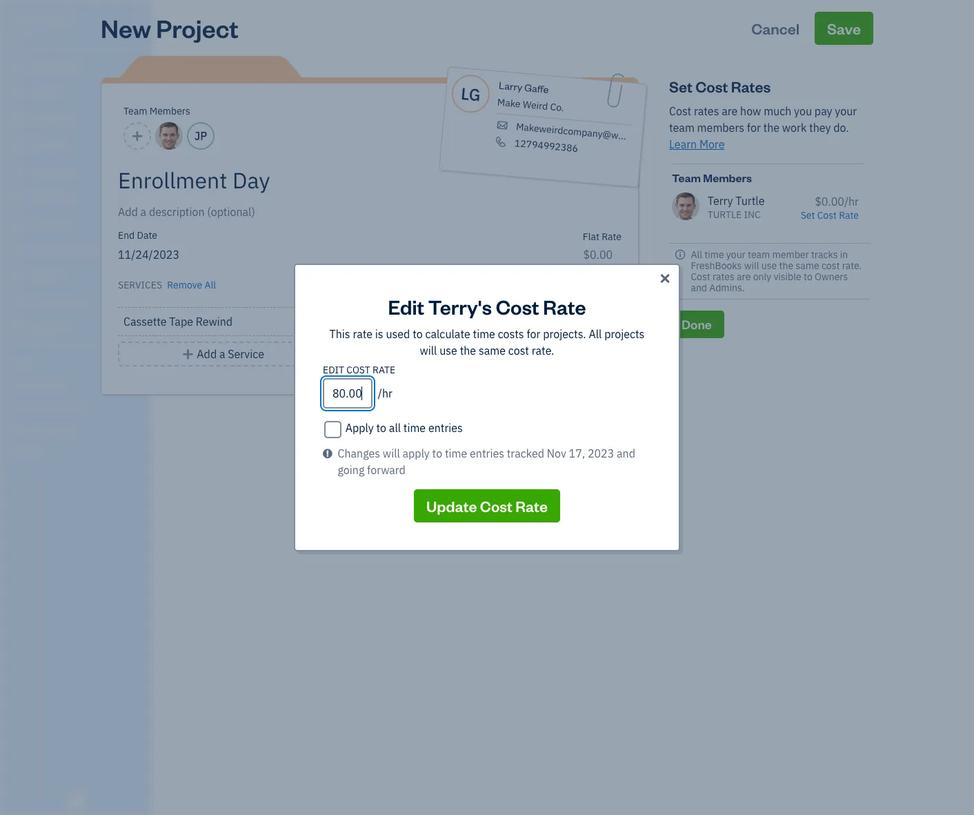 Task type: locate. For each thing, give the bounding box(es) containing it.
all up 0h
[[589, 327, 602, 341]]

rate. right tracks at the top of page
[[843, 260, 862, 272]]

and
[[691, 282, 708, 294], [617, 447, 636, 460]]

cost inside $0.00 /hr set cost rate
[[818, 209, 837, 222]]

1 horizontal spatial inc
[[745, 208, 761, 221]]

2 vertical spatial all
[[589, 327, 602, 341]]

$0.00 /hr set cost rate
[[801, 195, 860, 222]]

1 vertical spatial for
[[527, 327, 541, 341]]

hours:
[[548, 345, 581, 358]]

0 vertical spatial same
[[796, 260, 820, 272]]

cost right update
[[480, 496, 513, 516]]

team down "learn"
[[672, 171, 701, 185]]

1 horizontal spatial members
[[704, 171, 753, 185]]

Project Name text field
[[118, 166, 498, 194]]

rate.
[[843, 260, 862, 272], [532, 344, 555, 358]]

much
[[764, 104, 792, 118]]

your inside all time your team member tracks in freshbooks will use the same cost rate. cost rates are only visible to owners and admins.
[[727, 248, 746, 261]]

rates
[[695, 104, 720, 118], [713, 271, 735, 283]]

0 horizontal spatial /hr
[[378, 387, 393, 400]]

hours
[[570, 276, 602, 289]]

members
[[150, 105, 190, 117], [704, 171, 753, 185]]

0 vertical spatial team
[[124, 105, 147, 117]]

new
[[101, 12, 151, 44]]

1 horizontal spatial for
[[748, 121, 761, 135]]

0 vertical spatial turtle
[[11, 12, 51, 26]]

inc inside turtle inc owner
[[53, 12, 73, 26]]

to right "apply"
[[433, 447, 443, 460]]

a
[[219, 347, 225, 361]]

do.
[[834, 121, 850, 135]]

/hr inside edit terry's cost rate dialog
[[378, 387, 393, 400]]

bank connections image
[[10, 424, 148, 435]]

time right "apply"
[[445, 447, 468, 460]]

1 horizontal spatial /hr
[[845, 195, 860, 208]]

edit
[[323, 364, 345, 376]]

cassette
[[124, 315, 167, 329]]

1 horizontal spatial and
[[691, 282, 708, 294]]

update cost rate
[[427, 496, 548, 516]]

cost up "learn"
[[670, 104, 692, 118]]

cost
[[696, 77, 729, 96], [670, 104, 692, 118], [818, 209, 837, 222], [691, 271, 711, 283], [496, 293, 540, 320], [480, 496, 513, 516]]

rate down $0.00
[[840, 209, 860, 222]]

set down $0.00
[[801, 209, 816, 222]]

edit terry's cost rate dialog
[[0, 247, 975, 568]]

services
[[118, 279, 162, 291]]

pay
[[815, 104, 833, 118]]

rate
[[840, 209, 860, 222], [602, 231, 622, 243], [543, 293, 587, 320], [516, 496, 548, 516]]

rate. down 'projects.'
[[532, 344, 555, 358]]

date
[[137, 229, 157, 242]]

rates left "only"
[[713, 271, 735, 283]]

will
[[745, 260, 760, 272], [420, 344, 437, 358], [383, 447, 400, 460]]

rate. inside all time your team member tracks in freshbooks will use the same cost rate. cost rates are only visible to owners and admins.
[[843, 260, 862, 272]]

0 vertical spatial team members
[[124, 105, 190, 117]]

for
[[748, 121, 761, 135], [527, 327, 541, 341]]

team up add team member icon
[[124, 105, 147, 117]]

0 vertical spatial are
[[722, 104, 738, 118]]

0 vertical spatial the
[[764, 121, 780, 135]]

1 vertical spatial rates
[[713, 271, 735, 283]]

Project Description text field
[[118, 204, 498, 220]]

0 horizontal spatial team
[[670, 121, 695, 135]]

apply
[[403, 447, 430, 460]]

project image
[[9, 217, 26, 231]]

2 horizontal spatial will
[[745, 260, 760, 272]]

0 horizontal spatial inc
[[53, 12, 73, 26]]

0 vertical spatial rate.
[[843, 260, 862, 272]]

jp
[[195, 129, 207, 143]]

set
[[670, 77, 693, 96], [801, 209, 816, 222]]

1 horizontal spatial all
[[589, 327, 602, 341]]

rates inside all time your team member tracks in freshbooks will use the same cost rate. cost rates are only visible to owners and admins.
[[713, 271, 735, 283]]

0h
[[584, 345, 597, 358]]

rate down the tracked
[[516, 496, 548, 516]]

0 vertical spatial your
[[836, 104, 858, 118]]

/hr down rate at the top left
[[378, 387, 393, 400]]

1 horizontal spatial will
[[420, 344, 437, 358]]

1 vertical spatial rate.
[[532, 344, 555, 358]]

team members
[[124, 105, 190, 117], [672, 171, 753, 185]]

/hr up set cost rate button
[[845, 195, 860, 208]]

rate. inside the this rate is used to calculate time costs for projects. all projects will use the same cost rate.
[[532, 344, 555, 358]]

rate right flat
[[602, 231, 622, 243]]

freshbooks image
[[65, 793, 87, 810]]

your up 'do.'
[[836, 104, 858, 118]]

turtle
[[11, 12, 51, 26], [708, 208, 742, 221]]

cost down $0.00
[[818, 209, 837, 222]]

0 vertical spatial and
[[691, 282, 708, 294]]

cancel
[[752, 19, 800, 38]]

1 vertical spatial team members
[[672, 171, 753, 185]]

0 vertical spatial inc
[[53, 12, 73, 26]]

1 vertical spatial the
[[780, 260, 794, 272]]

time right all at the bottom of page
[[404, 421, 426, 435]]

same
[[796, 260, 820, 272], [479, 344, 506, 358]]

to
[[804, 271, 813, 283], [413, 327, 423, 341], [377, 421, 387, 435], [433, 447, 443, 460]]

1 horizontal spatial same
[[796, 260, 820, 272]]

learn more link
[[670, 137, 725, 151]]

0h 00m text field
[[499, 315, 538, 329]]

end date
[[118, 229, 157, 242]]

will inside the this rate is used to calculate time costs for projects. all projects will use the same cost rate.
[[420, 344, 437, 358]]

rewind
[[196, 315, 233, 329]]

team up "only"
[[748, 248, 771, 261]]

1 horizontal spatial team
[[748, 248, 771, 261]]

1 vertical spatial inc
[[745, 208, 761, 221]]

team
[[124, 105, 147, 117], [672, 171, 701, 185]]

1 vertical spatial all
[[205, 279, 216, 291]]

cost left 'in'
[[822, 260, 840, 272]]

1 vertical spatial and
[[617, 447, 636, 460]]

settings image
[[10, 446, 148, 457]]

2 vertical spatial will
[[383, 447, 400, 460]]

all right the remove in the top of the page
[[205, 279, 216, 291]]

0 vertical spatial set
[[670, 77, 693, 96]]

the right "only"
[[780, 260, 794, 272]]

0 horizontal spatial use
[[440, 344, 458, 358]]

to right used
[[413, 327, 423, 341]]

1 vertical spatial same
[[479, 344, 506, 358]]

team
[[670, 121, 695, 135], [748, 248, 771, 261]]

End date in  format text field
[[118, 248, 370, 262]]

time left costs
[[473, 327, 496, 341]]

cost right close icon on the top
[[691, 271, 711, 283]]

to right visible
[[804, 271, 813, 283]]

1 vertical spatial cost
[[509, 344, 530, 358]]

will inside the changes will apply to time entries tracked nov 17, 2023 and going forward
[[383, 447, 400, 460]]

services remove all
[[118, 279, 216, 291]]

turtle inside the terry turtle turtle inc
[[708, 208, 742, 221]]

the down much at the right top of the page
[[764, 121, 780, 135]]

apply
[[346, 421, 374, 435]]

inc left new
[[53, 12, 73, 26]]

1 vertical spatial your
[[727, 248, 746, 261]]

team members up add team member icon
[[124, 105, 190, 117]]

the
[[764, 121, 780, 135], [780, 260, 794, 272], [460, 344, 476, 358]]

0 vertical spatial /hr
[[845, 195, 860, 208]]

0 vertical spatial all
[[691, 248, 703, 261]]

all time your team member tracks in freshbooks will use the same cost rate. cost rates are only visible to owners and admins.
[[691, 248, 862, 294]]

nov
[[547, 447, 567, 460]]

0 horizontal spatial rate.
[[532, 344, 555, 358]]

visible
[[774, 271, 802, 283]]

Amount (USD) text field
[[323, 378, 373, 409]]

1 horizontal spatial cost
[[822, 260, 840, 272]]

add a service button
[[118, 342, 328, 367]]

all
[[389, 421, 401, 435]]

inc inside the terry turtle turtle inc
[[745, 208, 761, 221]]

0 vertical spatial members
[[150, 105, 190, 117]]

entries
[[429, 421, 463, 435], [470, 447, 505, 460]]

team up "learn"
[[670, 121, 695, 135]]

1 horizontal spatial entries
[[470, 447, 505, 460]]

and right 2023
[[617, 447, 636, 460]]

and inside the changes will apply to time entries tracked nov 17, 2023 and going forward
[[617, 447, 636, 460]]

total
[[521, 345, 545, 358]]

will down the calculate
[[420, 344, 437, 358]]

0 vertical spatial will
[[745, 260, 760, 272]]

for inside cost rates are how much you pay your team members for the work they do. learn more
[[748, 121, 761, 135]]

1 vertical spatial turtle
[[708, 208, 742, 221]]

time right info image
[[705, 248, 725, 261]]

will up admins. at the right of page
[[745, 260, 760, 272]]

cost inside the this rate is used to calculate time costs for projects. all projects will use the same cost rate.
[[509, 344, 530, 358]]

1 vertical spatial entries
[[470, 447, 505, 460]]

1 vertical spatial use
[[440, 344, 458, 358]]

changes will apply to time entries tracked nov 17, 2023 and going forward
[[338, 447, 636, 477]]

cost left rates
[[696, 77, 729, 96]]

2 horizontal spatial all
[[691, 248, 703, 261]]

cost inside all time your team member tracks in freshbooks will use the same cost rate. cost rates are only visible to owners and admins.
[[822, 260, 840, 272]]

use inside the this rate is used to calculate time costs for projects. all projects will use the same cost rate.
[[440, 344, 458, 358]]

0 vertical spatial cost
[[822, 260, 840, 272]]

remove all button
[[165, 274, 216, 293]]

1 vertical spatial /hr
[[378, 387, 393, 400]]

0 horizontal spatial for
[[527, 327, 541, 341]]

main element
[[0, 0, 186, 815]]

0 horizontal spatial turtle
[[11, 12, 51, 26]]

exclamationcircle image
[[323, 445, 333, 462]]

0 horizontal spatial will
[[383, 447, 400, 460]]

0 vertical spatial entries
[[429, 421, 463, 435]]

are left "only"
[[737, 271, 751, 283]]

team members up terry
[[672, 171, 753, 185]]

per
[[604, 276, 622, 289]]

0 horizontal spatial your
[[727, 248, 746, 261]]

use inside all time your team member tracks in freshbooks will use the same cost rate. cost rates are only visible to owners and admins.
[[762, 260, 778, 272]]

1 horizontal spatial rate.
[[843, 260, 862, 272]]

entries up "apply"
[[429, 421, 463, 435]]

time inside all time your team member tracks in freshbooks will use the same cost rate. cost rates are only visible to owners and admins.
[[705, 248, 725, 261]]

project
[[156, 12, 239, 44]]

will inside all time your team member tracks in freshbooks will use the same cost rate. cost rates are only visible to owners and admins.
[[745, 260, 760, 272]]

0 horizontal spatial entries
[[429, 421, 463, 435]]

entries left the tracked
[[470, 447, 505, 460]]

are inside cost rates are how much you pay your team members for the work they do. learn more
[[722, 104, 738, 118]]

will up forward
[[383, 447, 400, 460]]

changes
[[338, 447, 380, 460]]

owners
[[815, 271, 849, 283]]

1 vertical spatial will
[[420, 344, 437, 358]]

1 horizontal spatial set
[[801, 209, 816, 222]]

1 horizontal spatial use
[[762, 260, 778, 272]]

plus image
[[182, 346, 194, 362]]

to left all at the bottom of page
[[377, 421, 387, 435]]

0 vertical spatial for
[[748, 121, 761, 135]]

you
[[795, 104, 813, 118]]

1 horizontal spatial your
[[836, 104, 858, 118]]

for up total
[[527, 327, 541, 341]]

set inside $0.00 /hr set cost rate
[[801, 209, 816, 222]]

your up admins. at the right of page
[[727, 248, 746, 261]]

inc down turtle
[[745, 208, 761, 221]]

your inside cost rates are how much you pay your team members for the work they do. learn more
[[836, 104, 858, 118]]

cost down costs
[[509, 344, 530, 358]]

all right info image
[[691, 248, 703, 261]]

time
[[705, 248, 725, 261], [473, 327, 496, 341], [404, 421, 426, 435], [445, 447, 468, 460]]

use
[[762, 260, 778, 272], [440, 344, 458, 358]]

1 vertical spatial set
[[801, 209, 816, 222]]

1 vertical spatial team
[[672, 171, 701, 185]]

0 horizontal spatial same
[[479, 344, 506, 358]]

turtle up owner on the left of page
[[11, 12, 51, 26]]

0 horizontal spatial and
[[617, 447, 636, 460]]

close image
[[658, 271, 673, 287]]

0 horizontal spatial cost
[[509, 344, 530, 358]]

turtle down terry
[[708, 208, 742, 221]]

rates up the members
[[695, 104, 720, 118]]

0 vertical spatial team
[[670, 121, 695, 135]]

the down the calculate
[[460, 344, 476, 358]]

0 vertical spatial rates
[[695, 104, 720, 118]]

1 vertical spatial are
[[737, 271, 751, 283]]

are up the members
[[722, 104, 738, 118]]

members
[[698, 121, 745, 135]]

1 vertical spatial team
[[748, 248, 771, 261]]

report image
[[9, 322, 26, 336]]

0 vertical spatial use
[[762, 260, 778, 272]]

1 horizontal spatial turtle
[[708, 208, 742, 221]]

team members image
[[10, 380, 148, 391]]

/hr
[[845, 195, 860, 208], [378, 387, 393, 400]]

admins.
[[710, 282, 745, 294]]

to inside the this rate is used to calculate time costs for projects. all projects will use the same cost rate.
[[413, 327, 423, 341]]

set up "learn"
[[670, 77, 693, 96]]

apps image
[[10, 358, 148, 369]]

for down how
[[748, 121, 761, 135]]

in
[[841, 248, 849, 261]]

2 vertical spatial the
[[460, 344, 476, 358]]

and down freshbooks
[[691, 282, 708, 294]]

cost
[[822, 260, 840, 272], [509, 344, 530, 358]]



Task type: vqa. For each thing, say whether or not it's contained in the screenshot.
the bottom TURTLE
yes



Task type: describe. For each thing, give the bounding box(es) containing it.
projects.
[[543, 327, 587, 341]]

total hours: 0h 00m
[[521, 345, 622, 358]]

0 horizontal spatial team members
[[124, 105, 190, 117]]

rate
[[373, 364, 396, 376]]

calculate
[[426, 327, 471, 341]]

all inside all time your team member tracks in freshbooks will use the same cost rate. cost rates are only visible to owners and admins.
[[691, 248, 703, 261]]

chart image
[[9, 296, 26, 310]]

flat
[[583, 231, 600, 243]]

payment image
[[9, 165, 26, 179]]

end
[[118, 229, 135, 242]]

00m
[[599, 345, 622, 358]]

terry
[[708, 194, 734, 208]]

done button
[[670, 311, 725, 338]]

tape
[[169, 315, 193, 329]]

same inside the this rate is used to calculate time costs for projects. all projects will use the same cost rate.
[[479, 344, 506, 358]]

for inside the this rate is used to calculate time costs for projects. all projects will use the same cost rate.
[[527, 327, 541, 341]]

and inside all time your team member tracks in freshbooks will use the same cost rate. cost rates are only visible to owners and admins.
[[691, 282, 708, 294]]

1 vertical spatial members
[[704, 171, 753, 185]]

service
[[228, 347, 264, 361]]

Amount (USD) text field
[[583, 248, 614, 262]]

team inside cost rates are how much you pay your team members for the work they do. learn more
[[670, 121, 695, 135]]

cassette tape rewind
[[124, 315, 233, 329]]

edit terry's cost rate
[[388, 293, 587, 320]]

turtle
[[736, 194, 765, 208]]

save
[[828, 19, 862, 38]]

0 horizontal spatial team
[[124, 105, 147, 117]]

used
[[386, 327, 410, 341]]

rate inside $0.00 /hr set cost rate
[[840, 209, 860, 222]]

remove
[[167, 279, 202, 291]]

rate
[[353, 327, 373, 341]]

terry's
[[429, 293, 492, 320]]

0 horizontal spatial all
[[205, 279, 216, 291]]

all inside the this rate is used to calculate time costs for projects. all projects will use the same cost rate.
[[589, 327, 602, 341]]

timer image
[[9, 244, 26, 258]]

are inside all time your team member tracks in freshbooks will use the same cost rate. cost rates are only visible to owners and admins.
[[737, 271, 751, 283]]

dashboard image
[[9, 60, 26, 74]]

update
[[427, 496, 477, 516]]

apply to all time entries
[[346, 421, 463, 435]]

money image
[[9, 270, 26, 284]]

rate inside button
[[516, 496, 548, 516]]

rates inside cost rates are how much you pay your team members for the work they do. learn more
[[695, 104, 720, 118]]

they
[[810, 121, 832, 135]]

turtle inside turtle inc owner
[[11, 12, 51, 26]]

estimate image
[[9, 113, 26, 126]]

add a service
[[197, 347, 264, 361]]

is
[[375, 327, 384, 341]]

add team member image
[[131, 128, 144, 144]]

$0.00
[[815, 195, 845, 208]]

edit
[[388, 293, 425, 320]]

costs
[[498, 327, 524, 341]]

cost inside cost rates are how much you pay your team members for the work they do. learn more
[[670, 104, 692, 118]]

edit cost rate
[[323, 364, 396, 376]]

/hr inside $0.00 /hr set cost rate
[[845, 195, 860, 208]]

cost up costs
[[496, 293, 540, 320]]

projects
[[605, 327, 645, 341]]

rate up 'projects.'
[[543, 293, 587, 320]]

1 horizontal spatial team members
[[672, 171, 753, 185]]

invoice image
[[9, 139, 26, 153]]

to inside the changes will apply to time entries tracked nov 17, 2023 and going forward
[[433, 447, 443, 460]]

only
[[754, 271, 772, 283]]

turtle inc owner
[[11, 12, 73, 38]]

cost inside button
[[480, 496, 513, 516]]

0 horizontal spatial set
[[670, 77, 693, 96]]

team inside all time your team member tracks in freshbooks will use the same cost rate. cost rates are only visible to owners and admins.
[[748, 248, 771, 261]]

going
[[338, 463, 365, 477]]

update cost rate button
[[414, 489, 561, 523]]

work
[[783, 121, 807, 135]]

new project
[[101, 12, 239, 44]]

items and services image
[[10, 402, 148, 413]]

this rate is used to calculate time costs for projects. all projects will use the same cost rate.
[[330, 327, 645, 358]]

1 horizontal spatial team
[[672, 171, 701, 185]]

client image
[[9, 86, 26, 100]]

add
[[197, 347, 217, 361]]

cost rates are how much you pay your team members for the work they do. learn more
[[670, 104, 858, 151]]

info image
[[675, 249, 686, 260]]

same inside all time your team member tracks in freshbooks will use the same cost rate. cost rates are only visible to owners and admins.
[[796, 260, 820, 272]]

owner
[[11, 28, 36, 38]]

the inside cost rates are how much you pay your team members for the work they do. learn more
[[764, 121, 780, 135]]

17,
[[569, 447, 586, 460]]

the inside all time your team member tracks in freshbooks will use the same cost rate. cost rates are only visible to owners and admins.
[[780, 260, 794, 272]]

to inside all time your team member tracks in freshbooks will use the same cost rate. cost rates are only visible to owners and admins.
[[804, 271, 813, 283]]

the inside the this rate is used to calculate time costs for projects. all projects will use the same cost rate.
[[460, 344, 476, 358]]

terry turtle turtle inc
[[708, 194, 765, 221]]

set cost rate button
[[801, 209, 860, 222]]

flat rate
[[583, 231, 622, 243]]

remove project service image
[[607, 313, 619, 330]]

how
[[741, 104, 762, 118]]

more
[[700, 137, 725, 151]]

this
[[330, 327, 350, 341]]

time inside the changes will apply to time entries tracked nov 17, 2023 and going forward
[[445, 447, 468, 460]]

2023
[[588, 447, 615, 460]]

expense image
[[9, 191, 26, 205]]

forward
[[367, 463, 406, 477]]

0 horizontal spatial members
[[150, 105, 190, 117]]

done
[[682, 316, 712, 332]]

cost inside all time your team member tracks in freshbooks will use the same cost rate. cost rates are only visible to owners and admins.
[[691, 271, 711, 283]]

member
[[773, 248, 810, 261]]

tracks
[[812, 248, 838, 261]]

cost
[[347, 364, 371, 376]]

freshbooks
[[691, 260, 742, 272]]

tracked
[[507, 447, 545, 460]]

service
[[583, 293, 622, 305]]

rates
[[732, 77, 771, 96]]

save button
[[815, 12, 874, 45]]

cancel button
[[740, 12, 813, 45]]

hours per service
[[570, 276, 622, 305]]

learn
[[670, 137, 697, 151]]

entries inside the changes will apply to time entries tracked nov 17, 2023 and going forward
[[470, 447, 505, 460]]

time inside the this rate is used to calculate time costs for projects. all projects will use the same cost rate.
[[473, 327, 496, 341]]

set cost rates
[[670, 77, 771, 96]]



